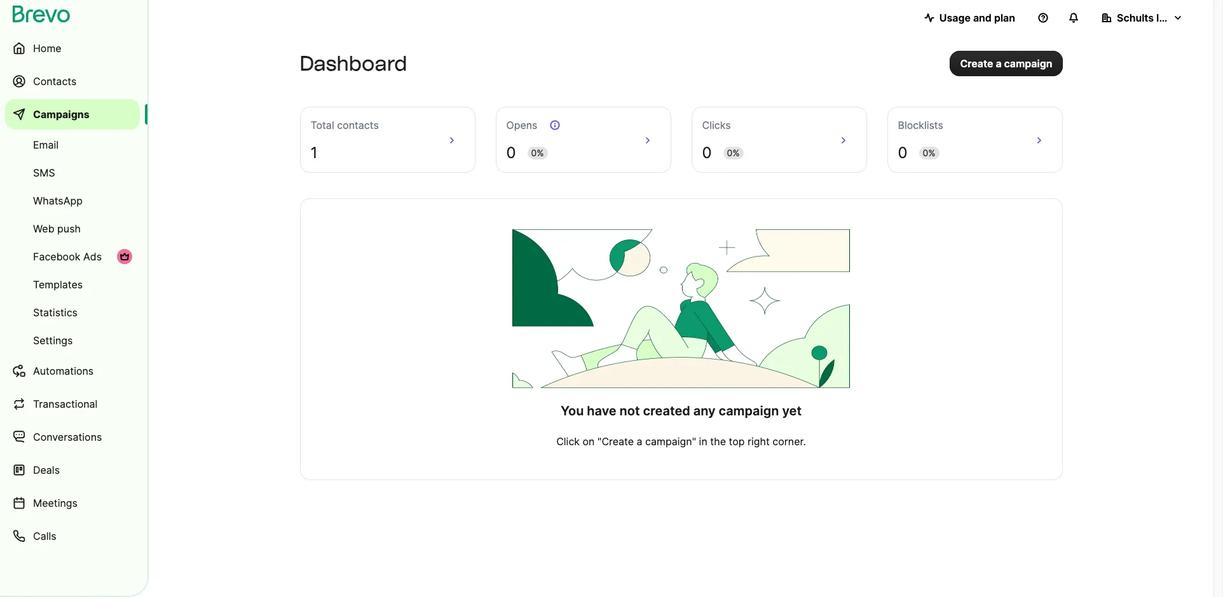 Task type: describe. For each thing, give the bounding box(es) containing it.
transactional link
[[5, 389, 140, 420]]

in
[[699, 435, 707, 448]]

templates link
[[5, 272, 140, 297]]

schults inc
[[1117, 11, 1171, 24]]

sms
[[33, 167, 55, 179]]

web push link
[[5, 216, 140, 242]]

web push
[[33, 222, 81, 235]]

meetings
[[33, 497, 78, 510]]

home link
[[5, 33, 140, 64]]

contacts
[[33, 75, 77, 88]]

automations
[[33, 365, 94, 378]]

deals link
[[5, 455, 140, 486]]

facebook ads
[[33, 250, 102, 263]]

schults inc button
[[1091, 5, 1193, 31]]

have
[[587, 404, 616, 419]]

on
[[583, 435, 595, 448]]

conversations link
[[5, 422, 140, 453]]

usage and plan
[[939, 11, 1015, 24]]

automations link
[[5, 356, 140, 386]]

campaign"
[[645, 435, 696, 448]]

corner.
[[773, 435, 806, 448]]

contacts link
[[5, 66, 140, 97]]

total
[[311, 119, 334, 132]]

create a campaign button
[[950, 51, 1063, 76]]

0% for clicks
[[727, 147, 740, 158]]

any
[[693, 404, 716, 419]]

1 0 from the left
[[506, 144, 516, 162]]

click on "create a campaign" in the top right corner.
[[556, 435, 806, 448]]

statistics
[[33, 306, 78, 319]]

create
[[960, 57, 993, 70]]

you
[[561, 404, 584, 419]]

create a campaign
[[960, 57, 1052, 70]]

usage
[[939, 11, 971, 24]]

campaigns
[[33, 108, 89, 121]]

1 0% from the left
[[531, 147, 544, 158]]

the
[[710, 435, 726, 448]]

left___rvooi image
[[120, 252, 130, 262]]

blocklists
[[898, 119, 943, 132]]

whatsapp
[[33, 195, 83, 207]]

"create
[[597, 435, 634, 448]]

email link
[[5, 132, 140, 158]]

settings
[[33, 334, 73, 347]]

plan
[[994, 11, 1015, 24]]

push
[[57, 222, 81, 235]]



Task type: vqa. For each thing, say whether or not it's contained in the screenshot.
the Meetings
yes



Task type: locate. For each thing, give the bounding box(es) containing it.
email
[[33, 139, 59, 151]]

a inside create a campaign button
[[996, 57, 1002, 70]]

0% down opens
[[531, 147, 544, 158]]

and
[[973, 11, 992, 24]]

0% down blocklists
[[923, 147, 935, 158]]

1 horizontal spatial 0%
[[727, 147, 740, 158]]

campaign up right
[[719, 404, 779, 419]]

0 for clicks
[[702, 144, 712, 162]]

schults
[[1117, 11, 1154, 24]]

campaign inside button
[[1004, 57, 1052, 70]]

deals
[[33, 464, 60, 477]]

calls
[[33, 530, 56, 543]]

sms link
[[5, 160, 140, 186]]

0 horizontal spatial campaign
[[719, 404, 779, 419]]

0% down clicks
[[727, 147, 740, 158]]

2 0% from the left
[[727, 147, 740, 158]]

1 horizontal spatial 0
[[702, 144, 712, 162]]

templates
[[33, 278, 83, 291]]

ads
[[83, 250, 102, 263]]

2 0 from the left
[[702, 144, 712, 162]]

0 vertical spatial campaign
[[1004, 57, 1052, 70]]

statistics link
[[5, 300, 140, 325]]

clicks
[[702, 119, 731, 132]]

0 horizontal spatial 0
[[506, 144, 516, 162]]

meetings link
[[5, 488, 140, 519]]

total contacts
[[311, 119, 379, 132]]

campaign down plan
[[1004, 57, 1052, 70]]

conversations
[[33, 431, 102, 444]]

2 horizontal spatial 0
[[898, 144, 907, 162]]

click
[[556, 435, 580, 448]]

inc
[[1156, 11, 1171, 24]]

0 down opens
[[506, 144, 516, 162]]

0
[[506, 144, 516, 162], [702, 144, 712, 162], [898, 144, 907, 162]]

facebook ads link
[[5, 244, 140, 270]]

settings link
[[5, 328, 140, 353]]

campaigns link
[[5, 99, 140, 130]]

0 horizontal spatial a
[[637, 435, 642, 448]]

0 for blocklists
[[898, 144, 907, 162]]

1 vertical spatial campaign
[[719, 404, 779, 419]]

right
[[748, 435, 770, 448]]

0 horizontal spatial 0%
[[531, 147, 544, 158]]

whatsapp link
[[5, 188, 140, 214]]

3 0% from the left
[[923, 147, 935, 158]]

1 horizontal spatial a
[[996, 57, 1002, 70]]

a
[[996, 57, 1002, 70], [637, 435, 642, 448]]

usage and plan button
[[914, 5, 1025, 31]]

contacts
[[337, 119, 379, 132]]

a right "create
[[637, 435, 642, 448]]

2 horizontal spatial 0%
[[923, 147, 935, 158]]

dashboard
[[300, 51, 407, 76]]

1 vertical spatial a
[[637, 435, 642, 448]]

created
[[643, 404, 690, 419]]

calls link
[[5, 521, 140, 552]]

0 down clicks
[[702, 144, 712, 162]]

you have not created any campaign yet
[[561, 404, 802, 419]]

1
[[311, 144, 318, 162]]

top
[[729, 435, 745, 448]]

a right create
[[996, 57, 1002, 70]]

1 horizontal spatial campaign
[[1004, 57, 1052, 70]]

0 vertical spatial a
[[996, 57, 1002, 70]]

facebook
[[33, 250, 80, 263]]

3 0 from the left
[[898, 144, 907, 162]]

web
[[33, 222, 54, 235]]

campaign
[[1004, 57, 1052, 70], [719, 404, 779, 419]]

yet
[[782, 404, 802, 419]]

home
[[33, 42, 61, 55]]

not
[[620, 404, 640, 419]]

transactional
[[33, 398, 97, 411]]

opens
[[506, 119, 537, 132]]

0% for blocklists
[[923, 147, 935, 158]]

0 down blocklists
[[898, 144, 907, 162]]

0%
[[531, 147, 544, 158], [727, 147, 740, 158], [923, 147, 935, 158]]



